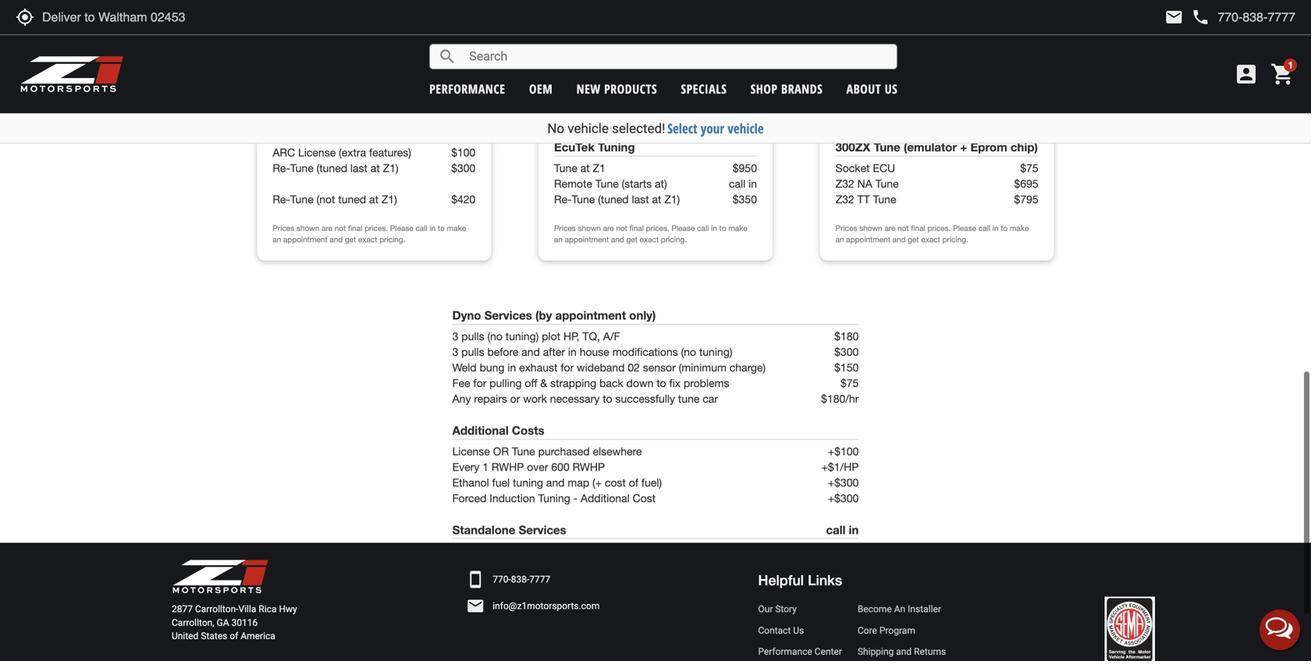 Task type: locate. For each thing, give the bounding box(es) containing it.
0 horizontal spatial z1
[[311, 115, 324, 128]]

0 vertical spatial (tuned
[[317, 162, 347, 175]]

2 are from the left
[[603, 224, 614, 233]]

rica
[[259, 604, 277, 615]]

3 get from the left
[[908, 235, 919, 244]]

0 horizontal spatial prices shown are not final prices. please call in to make an appointment and get exact pricing.
[[273, 224, 466, 244]]

z32 for z32 tt tune
[[836, 193, 855, 206]]

1 vertical spatial for
[[473, 377, 487, 389]]

+$1/hp
[[822, 460, 859, 473]]

3 pulls (no tuning) plot hp, tq, a/f
[[452, 330, 620, 343]]

an
[[894, 604, 906, 615]]

socket ecu
[[836, 162, 895, 175]]

1 horizontal spatial not
[[616, 224, 627, 233]]

shopping_cart
[[1271, 62, 1296, 87]]

1 vertical spatial remote
[[554, 177, 592, 190]]

1 pulls from the top
[[462, 330, 484, 343]]

1 vertical spatial additional
[[581, 492, 630, 504]]

3 make from the left
[[1010, 224, 1029, 233]]

1 horizontal spatial for
[[561, 361, 574, 374]]

+ up "arc license (extra features)"
[[340, 130, 347, 143]]

0 vertical spatial +$300
[[828, 476, 859, 489]]

are down z32 tt tune
[[885, 224, 896, 233]]

0 vertical spatial call in
[[729, 177, 757, 190]]

2 horizontal spatial exact
[[921, 235, 940, 244]]

3 up weld
[[452, 345, 458, 358]]

standalone
[[452, 523, 516, 537]]

2 exact from the left
[[640, 235, 659, 244]]

any repairs or work necessary to successfully tune car
[[452, 392, 718, 405]]

pulls up weld
[[462, 345, 484, 358]]

1 vertical spatial re-tune (tuned last at z1)
[[554, 193, 680, 206]]

3 exact from the left
[[921, 235, 940, 244]]

z1) down at) on the top of the page
[[665, 193, 680, 206]]

1 horizontal spatial shown
[[578, 224, 601, 233]]

0 horizontal spatial of
[[230, 631, 238, 642]]

for up the strapping
[[561, 361, 574, 374]]

us for contact us
[[793, 625, 804, 636]]

1 prices shown are not final prices. please call in to make an appointment and get exact pricing. from the left
[[273, 224, 466, 244]]

2 horizontal spatial are
[[885, 224, 896, 233]]

3 pricing. from the left
[[943, 235, 968, 244]]

tuning) up before on the left of the page
[[506, 330, 539, 343]]

shown down (not
[[297, 224, 320, 233]]

license
[[337, 115, 374, 128], [350, 130, 388, 143], [298, 146, 336, 159], [452, 445, 490, 458]]

1 vertical spatial $300
[[835, 345, 859, 358]]

(no up before on the left of the page
[[487, 330, 503, 343]]

prices down z32 tt tune
[[836, 224, 857, 233]]

hwy
[[279, 604, 297, 615]]

z1 up remote tune + license at the top left
[[311, 115, 324, 128]]

re-tune (tuned last at z1) down "arc license (extra features)"
[[273, 162, 399, 175]]

1 horizontal spatial prices
[[554, 224, 576, 233]]

eprom
[[971, 140, 1008, 154]]

at for $420
[[369, 193, 379, 206]]

1 horizontal spatial exact
[[640, 235, 659, 244]]

us down our story link
[[793, 625, 804, 636]]

1 horizontal spatial tuning)
[[699, 345, 733, 358]]

0 horizontal spatial tuning
[[538, 492, 570, 504]]

re- down arc
[[273, 162, 290, 175]]

at down ecutek tuning
[[581, 162, 590, 175]]

make for ecutek tuning
[[729, 224, 748, 233]]

0 horizontal spatial get
[[345, 235, 356, 244]]

re- for $350
[[554, 193, 572, 206]]

additional
[[452, 423, 509, 437], [581, 492, 630, 504]]

z32
[[836, 177, 855, 190], [836, 193, 855, 206]]

1 prices from the left
[[273, 224, 294, 233]]

2 please from the left
[[672, 224, 695, 233]]

1 vertical spatial us
[[793, 625, 804, 636]]

appointment down z32 tt tune
[[846, 235, 891, 244]]

0 horizontal spatial are
[[322, 224, 333, 233]]

for right fee
[[473, 377, 487, 389]]

0 horizontal spatial +
[[327, 115, 334, 128]]

rwhp up fuel on the left of page
[[492, 460, 524, 473]]

3 prices from the left
[[836, 224, 857, 233]]

brands
[[781, 80, 823, 97]]

vehicle up ecutek tuning
[[568, 121, 609, 136]]

z32 na tune
[[836, 177, 899, 190]]

0 vertical spatial $300
[[451, 162, 476, 175]]

1 prices. from the left
[[365, 224, 388, 233]]

remote up arc
[[273, 130, 311, 143]]

last for $350
[[632, 193, 649, 206]]

0 horizontal spatial pricing.
[[380, 235, 405, 244]]

us right the about
[[885, 80, 898, 97]]

dyno
[[452, 308, 481, 322]]

our story link
[[758, 603, 842, 616]]

prices shown are not final prices. please call in to make an appointment and get exact pricing. for 300zx tune (emulator + eprom chip)
[[836, 224, 1029, 244]]

$300 down $100
[[451, 162, 476, 175]]

about us
[[847, 80, 898, 97]]

last for $300
[[350, 162, 368, 175]]

shown
[[297, 224, 320, 233], [578, 224, 601, 233], [860, 224, 883, 233]]

shopping_cart link
[[1267, 62, 1296, 87]]

call in down "$950"
[[729, 177, 757, 190]]

and down z32 tt tune
[[893, 235, 906, 244]]

1 horizontal spatial prices.
[[646, 224, 670, 233]]

(+
[[593, 476, 602, 489]]

exact for ecutek tuning
[[640, 235, 659, 244]]

1 an from the left
[[273, 235, 281, 244]]

to
[[438, 224, 445, 233], [719, 224, 726, 233], [1001, 224, 1008, 233], [657, 377, 666, 389], [603, 392, 612, 405]]

final for ecutek tuning
[[630, 224, 644, 233]]

at down features)
[[371, 162, 380, 175]]

2 horizontal spatial get
[[908, 235, 919, 244]]

1 get from the left
[[345, 235, 356, 244]]

0 horizontal spatial remote
[[273, 130, 311, 143]]

for
[[561, 361, 574, 374], [473, 377, 487, 389]]

2 horizontal spatial +
[[960, 140, 967, 154]]

links
[[808, 572, 842, 589]]

services for dyno
[[485, 308, 532, 322]]

tuning) up (minimum at bottom
[[699, 345, 733, 358]]

and down re-tune (not tuned at z1)
[[330, 235, 343, 244]]

600
[[551, 460, 570, 473]]

1 horizontal spatial $75
[[1020, 162, 1039, 175]]

plot
[[542, 330, 561, 343]]

make down $350 on the right
[[729, 224, 748, 233]]

2 an from the left
[[554, 235, 563, 244]]

at down at) on the top of the page
[[652, 193, 661, 206]]

pulls down dyno
[[462, 330, 484, 343]]

weld
[[452, 361, 477, 374]]

z1) down features)
[[383, 162, 399, 175]]

prices down re-tune (not tuned at z1)
[[273, 224, 294, 233]]

of left fuel)
[[629, 476, 639, 489]]

2 get from the left
[[627, 235, 638, 244]]

appointment down (not
[[283, 235, 327, 244]]

remote for re-
[[554, 177, 592, 190]]

performance center
[[758, 646, 842, 657]]

get for 300zx tune (emulator + eprom chip)
[[908, 235, 919, 244]]

1 vertical spatial z1
[[593, 162, 606, 175]]

2 horizontal spatial shown
[[860, 224, 883, 233]]

select your vehicle link
[[667, 119, 764, 137]]

appointment down remote tune (starts at)
[[565, 235, 609, 244]]

0 horizontal spatial final
[[348, 224, 362, 233]]

3 for 3 pulls (no tuning) plot hp, tq, a/f
[[452, 330, 458, 343]]

$950
[[733, 162, 757, 175]]

0 horizontal spatial tuning)
[[506, 330, 539, 343]]

2 horizontal spatial please
[[953, 224, 977, 233]]

exhaust
[[519, 361, 558, 374]]

z32 left tt
[[836, 193, 855, 206]]

us
[[885, 80, 898, 97], [793, 625, 804, 636]]

license up every
[[452, 445, 490, 458]]

smartphone
[[466, 570, 485, 589]]

pulls for before
[[462, 345, 484, 358]]

2 not from the left
[[616, 224, 627, 233]]

tune up arc
[[273, 115, 296, 128]]

make down $420
[[447, 224, 466, 233]]

get for ecutek tuning
[[627, 235, 638, 244]]

0 vertical spatial z1
[[311, 115, 324, 128]]

0 horizontal spatial an
[[273, 235, 281, 244]]

appointment
[[283, 235, 327, 244], [565, 235, 609, 244], [846, 235, 891, 244], [555, 308, 626, 322]]

3 an from the left
[[836, 235, 844, 244]]

services up 3 pulls (no tuning) plot hp, tq, a/f
[[485, 308, 532, 322]]

1 horizontal spatial +
[[340, 130, 347, 143]]

every 1 rwhp over 600 rwhp
[[452, 460, 605, 473]]

+ up remote tune + license at the top left
[[327, 115, 334, 128]]

0 horizontal spatial exact
[[358, 235, 377, 244]]

$300 for re-tune (tuned last at z1)
[[451, 162, 476, 175]]

are down remote tune (starts at)
[[603, 224, 614, 233]]

&
[[540, 377, 547, 389]]

3 are from the left
[[885, 224, 896, 233]]

3 prices. from the left
[[928, 224, 951, 233]]

+$300 for ethanol fuel tuning and map (+ cost of fuel)
[[828, 476, 859, 489]]

are for ecutek tuning
[[603, 224, 614, 233]]

2 prices shown are not final prices. please call in to make an appointment and get exact pricing. from the left
[[554, 224, 748, 244]]

last down (starts
[[632, 193, 649, 206]]

call in up links
[[826, 523, 859, 537]]

z1 motorsports logo image
[[20, 55, 124, 94]]

0 vertical spatial for
[[561, 361, 574, 374]]

0 horizontal spatial vehicle
[[568, 121, 609, 136]]

tune up every 1 rwhp over 600 rwhp
[[512, 445, 535, 458]]

pricing. for 300zx tune (emulator + eprom chip)
[[943, 235, 968, 244]]

1 horizontal spatial us
[[885, 80, 898, 97]]

$75 down $150
[[841, 377, 859, 389]]

3 shown from the left
[[860, 224, 883, 233]]

$300 up $150
[[835, 345, 859, 358]]

weld bung in exhaust for wideband 02 sensor (minimum charge)
[[452, 361, 766, 374]]

z1 company logo image
[[172, 559, 269, 595]]

2 horizontal spatial prices
[[836, 224, 857, 233]]

2 horizontal spatial an
[[836, 235, 844, 244]]

0 vertical spatial $75
[[1020, 162, 1039, 175]]

1 vertical spatial call in
[[826, 523, 859, 537]]

helpful links
[[758, 572, 842, 589]]

0 horizontal spatial last
[[350, 162, 368, 175]]

are down (not
[[322, 224, 333, 233]]

1 +$300 from the top
[[828, 476, 859, 489]]

(tuned down "arc license (extra features)"
[[317, 162, 347, 175]]

services
[[485, 308, 532, 322], [519, 523, 566, 537]]

3 prices shown are not final prices. please call in to make an appointment and get exact pricing. from the left
[[836, 224, 1029, 244]]

3 for 3 pulls before and after in house modifications (no tuning)
[[452, 345, 458, 358]]

after
[[543, 345, 565, 358]]

of
[[629, 476, 639, 489], [230, 631, 238, 642]]

1 vertical spatial z32
[[836, 193, 855, 206]]

1 horizontal spatial rwhp
[[573, 460, 605, 473]]

2 3 from the top
[[452, 345, 458, 358]]

at)
[[655, 177, 667, 190]]

bung
[[480, 361, 505, 374]]

license up remote tune + license at the top left
[[337, 115, 374, 128]]

license up (extra
[[350, 130, 388, 143]]

necessary
[[550, 392, 600, 405]]

1 vertical spatial $75
[[841, 377, 859, 389]]

z1) right the tuned
[[382, 193, 397, 206]]

1 are from the left
[[322, 224, 333, 233]]

remote down tune at z1
[[554, 177, 592, 190]]

1 vertical spatial (tuned
[[598, 193, 629, 206]]

work
[[523, 392, 547, 405]]

additional up or at the left of the page
[[452, 423, 509, 437]]

us for about us
[[885, 80, 898, 97]]

final
[[348, 224, 362, 233], [630, 224, 644, 233], [911, 224, 926, 233]]

chip)
[[1011, 140, 1038, 154]]

0 vertical spatial us
[[885, 80, 898, 97]]

call in for remote tune (starts at)
[[729, 177, 757, 190]]

z32 for z32 na tune
[[836, 177, 855, 190]]

rwhp up (+
[[573, 460, 605, 473]]

0 vertical spatial z32
[[836, 177, 855, 190]]

2 +$300 from the top
[[828, 492, 859, 504]]

2 horizontal spatial final
[[911, 224, 926, 233]]

re-
[[273, 162, 290, 175], [273, 193, 290, 206], [554, 193, 572, 206]]

0 vertical spatial (no
[[487, 330, 503, 343]]

0 horizontal spatial (tuned
[[317, 162, 347, 175]]

contact us
[[758, 625, 804, 636]]

1 horizontal spatial get
[[627, 235, 638, 244]]

$300 for 3 pulls before and after in house modifications (no tuning)
[[835, 345, 859, 358]]

0 vertical spatial re-tune (tuned last at z1)
[[273, 162, 399, 175]]

0 horizontal spatial additional
[[452, 423, 509, 437]]

1 final from the left
[[348, 224, 362, 233]]

last
[[350, 162, 368, 175], [632, 193, 649, 206]]

1 horizontal spatial call in
[[826, 523, 859, 537]]

become an installer link
[[858, 603, 946, 616]]

shipping and returns
[[858, 646, 946, 657]]

$795
[[1014, 193, 1039, 206]]

$550
[[451, 130, 476, 143]]

an down z32 tt tune
[[836, 235, 844, 244]]

at
[[299, 115, 308, 128], [371, 162, 380, 175], [581, 162, 590, 175], [369, 193, 379, 206], [652, 193, 661, 206]]

additional down (+
[[581, 492, 630, 504]]

1 vertical spatial tuning
[[538, 492, 570, 504]]

+ left eprom
[[960, 140, 967, 154]]

1 horizontal spatial of
[[629, 476, 639, 489]]

remote for arc
[[273, 130, 311, 143]]

1 horizontal spatial are
[[603, 224, 614, 233]]

down
[[627, 377, 654, 389]]

re- down tune at z1
[[554, 193, 572, 206]]

re-tune (tuned last at z1)
[[273, 162, 399, 175], [554, 193, 680, 206]]

1 vertical spatial pulls
[[462, 345, 484, 358]]

0 horizontal spatial please
[[390, 224, 413, 233]]

0 vertical spatial pulls
[[462, 330, 484, 343]]

(tuned down remote tune (starts at)
[[598, 193, 629, 206]]

3 not from the left
[[898, 224, 909, 233]]

1 vertical spatial last
[[632, 193, 649, 206]]

2 pricing. from the left
[[661, 235, 687, 244]]

back
[[600, 377, 623, 389]]

tune down tune at z1 + license
[[314, 130, 337, 143]]

services for standalone
[[519, 523, 566, 537]]

tune at z1
[[554, 162, 606, 175]]

$850
[[451, 115, 476, 128]]

2 final from the left
[[630, 224, 644, 233]]

0 horizontal spatial not
[[335, 224, 346, 233]]

0 vertical spatial tuning)
[[506, 330, 539, 343]]

0 horizontal spatial make
[[447, 224, 466, 233]]

-
[[573, 492, 578, 504]]

prices for ecutek tuning
[[554, 224, 576, 233]]

and down the core program 'link'
[[896, 646, 912, 657]]

1 horizontal spatial make
[[729, 224, 748, 233]]

(no up (minimum at bottom
[[681, 345, 696, 358]]

exact
[[358, 235, 377, 244], [640, 235, 659, 244], [921, 235, 940, 244]]

last down (extra
[[350, 162, 368, 175]]

tuning down selected!
[[598, 140, 635, 154]]

prices shown are not final prices. please call in to make an appointment and get exact pricing. down the tuned
[[273, 224, 466, 244]]

modifications
[[613, 345, 678, 358]]

1 3 from the top
[[452, 330, 458, 343]]

standalone services
[[452, 523, 566, 537]]

sensor
[[643, 361, 676, 374]]

ecutek tuning
[[554, 140, 635, 154]]

1 horizontal spatial tuning
[[598, 140, 635, 154]]

prices shown are not final prices. please call in to make an appointment and get exact pricing. down z32 tt tune
[[836, 224, 1029, 244]]

0 horizontal spatial re-tune (tuned last at z1)
[[273, 162, 399, 175]]

1 horizontal spatial prices shown are not final prices. please call in to make an appointment and get exact pricing.
[[554, 224, 748, 244]]

induction
[[490, 492, 535, 504]]

1 horizontal spatial additional
[[581, 492, 630, 504]]

and up forced induction tuning - additional cost
[[546, 476, 565, 489]]

0 horizontal spatial us
[[793, 625, 804, 636]]

services down forced induction tuning - additional cost
[[519, 523, 566, 537]]

tune down remote tune (starts at)
[[572, 193, 595, 206]]

1 horizontal spatial re-tune (tuned last at z1)
[[554, 193, 680, 206]]

performance
[[429, 80, 506, 97]]

at right the tuned
[[369, 193, 379, 206]]

2 z32 from the top
[[836, 193, 855, 206]]

2 make from the left
[[729, 224, 748, 233]]

prices shown are not final prices. please call in to make an appointment and get exact pricing. down at) on the top of the page
[[554, 224, 748, 244]]

2 horizontal spatial make
[[1010, 224, 1029, 233]]

0 horizontal spatial prices
[[273, 224, 294, 233]]

an down re-tune (not tuned at z1)
[[273, 235, 281, 244]]

1 vertical spatial +$300
[[828, 492, 859, 504]]

+ for 300zx
[[960, 140, 967, 154]]

and
[[330, 235, 343, 244], [611, 235, 624, 244], [893, 235, 906, 244], [522, 345, 540, 358], [546, 476, 565, 489], [896, 646, 912, 657]]

0 horizontal spatial $75
[[841, 377, 859, 389]]

please for 300zx
[[953, 224, 977, 233]]

before
[[487, 345, 519, 358]]

1 vertical spatial of
[[230, 631, 238, 642]]

appointment up tq, on the left of page
[[555, 308, 626, 322]]

1 horizontal spatial last
[[632, 193, 649, 206]]

not for ecutek tuning
[[616, 224, 627, 233]]

1 exact from the left
[[358, 235, 377, 244]]

not down re-tune (not tuned at z1)
[[335, 224, 346, 233]]

2 prices. from the left
[[646, 224, 670, 233]]

1 horizontal spatial remote
[[554, 177, 592, 190]]

1 horizontal spatial (no
[[681, 345, 696, 358]]

shop brands link
[[751, 80, 823, 97]]

300zx
[[836, 140, 871, 154]]

2 shown from the left
[[578, 224, 601, 233]]

2 prices from the left
[[554, 224, 576, 233]]

1 horizontal spatial pricing.
[[661, 235, 687, 244]]

z1)
[[383, 162, 399, 175], [382, 193, 397, 206], [665, 193, 680, 206]]

2 horizontal spatial prices shown are not final prices. please call in to make an appointment and get exact pricing.
[[836, 224, 1029, 244]]

0 vertical spatial remote
[[273, 130, 311, 143]]

1 horizontal spatial $300
[[835, 345, 859, 358]]

license or tune purchased elsewhere
[[452, 445, 642, 458]]

repairs
[[474, 392, 507, 405]]

300zx tune (emulator + eprom chip)
[[836, 140, 1038, 154]]

na
[[858, 177, 873, 190]]

z1 up remote tune (starts at)
[[593, 162, 606, 175]]

an down tune at z1
[[554, 235, 563, 244]]

1 horizontal spatial z1
[[593, 162, 606, 175]]

0 horizontal spatial shown
[[297, 224, 320, 233]]

0 horizontal spatial call in
[[729, 177, 757, 190]]

0 vertical spatial of
[[629, 476, 639, 489]]

vehicle right your
[[728, 119, 764, 137]]

of inside 2877 carrollton-villa rica hwy carrollton, ga 30116 united states of america
[[230, 631, 238, 642]]

2 pulls from the top
[[462, 345, 484, 358]]

3 down dyno
[[452, 330, 458, 343]]

shown down z32 tt tune
[[860, 224, 883, 233]]

3 final from the left
[[911, 224, 926, 233]]

$75 up $695
[[1020, 162, 1039, 175]]

1 vertical spatial tuning)
[[699, 345, 733, 358]]

0 vertical spatial additional
[[452, 423, 509, 437]]

3 please from the left
[[953, 224, 977, 233]]

0 vertical spatial last
[[350, 162, 368, 175]]

not down remote tune (starts at)
[[616, 224, 627, 233]]

re- left (not
[[273, 193, 290, 206]]

30116
[[231, 617, 258, 628]]

tuning down ethanol fuel tuning and map (+ cost of fuel)
[[538, 492, 570, 504]]

re-tune (tuned last at z1) down remote tune (starts at)
[[554, 193, 680, 206]]

1 z32 from the top
[[836, 177, 855, 190]]

make down "$795"
[[1010, 224, 1029, 233]]

z32 down socket at the right of the page
[[836, 177, 855, 190]]

prices down tune at z1
[[554, 224, 576, 233]]

pulls for (no
[[462, 330, 484, 343]]

of down 30116
[[230, 631, 238, 642]]

(not
[[317, 193, 335, 206]]

my_location
[[16, 8, 34, 27]]

tune down ecu
[[876, 177, 899, 190]]



Task type: describe. For each thing, give the bounding box(es) containing it.
are for 300zx tune (emulator + eprom chip)
[[885, 224, 896, 233]]

please for ecutek
[[672, 224, 695, 233]]

re-tune (tuned last at z1) for $300
[[273, 162, 399, 175]]

not for 300zx tune (emulator + eprom chip)
[[898, 224, 909, 233]]

only)
[[629, 308, 656, 322]]

about us link
[[847, 80, 898, 97]]

over
[[527, 460, 548, 473]]

any
[[452, 392, 471, 405]]

license down remote tune + license at the top left
[[298, 146, 336, 159]]

oem link
[[529, 80, 553, 97]]

shown for ecutek
[[578, 224, 601, 233]]

an for ecutek tuning
[[554, 235, 563, 244]]

1 pricing. from the left
[[380, 235, 405, 244]]

1 please from the left
[[390, 224, 413, 233]]

an for 300zx tune (emulator + eprom chip)
[[836, 235, 844, 244]]

every
[[452, 460, 480, 473]]

$75 for fee for pulling off & strapping back down to fix problems
[[841, 377, 859, 389]]

story
[[775, 604, 797, 615]]

ecutek
[[554, 140, 595, 154]]

phone
[[1191, 8, 1210, 27]]

1
[[483, 460, 489, 473]]

at for $300
[[371, 162, 380, 175]]

re-tune (not tuned at z1)
[[273, 193, 397, 206]]

tune down the ecutek
[[554, 162, 577, 175]]

shop
[[751, 80, 778, 97]]

additional costs
[[452, 423, 545, 437]]

mail link
[[1165, 8, 1184, 27]]

pricing. for ecutek tuning
[[661, 235, 687, 244]]

tune down arc
[[290, 162, 314, 175]]

300zx
[[882, 1, 993, 72]]

0 horizontal spatial for
[[473, 377, 487, 389]]

phone link
[[1191, 8, 1296, 27]]

email info@z1motorsports.com
[[466, 597, 600, 616]]

info@z1motorsports.com
[[493, 601, 600, 612]]

tune up ecu
[[874, 140, 901, 154]]

$75 for socket ecu
[[1020, 162, 1039, 175]]

prices. for 300zx
[[928, 224, 951, 233]]

(emulator
[[904, 140, 957, 154]]

select
[[667, 119, 698, 137]]

02
[[628, 361, 640, 374]]

become
[[858, 604, 892, 615]]

performance link
[[429, 80, 506, 97]]

tune left (starts
[[595, 177, 619, 190]]

prices shown are not final prices. please call in to make an appointment and get exact pricing. for ecutek tuning
[[554, 224, 748, 244]]

account_box
[[1234, 62, 1259, 87]]

problems
[[684, 377, 730, 389]]

no
[[547, 121, 564, 136]]

fee for pulling off & strapping back down to fix problems
[[452, 377, 730, 389]]

tq,
[[583, 330, 600, 343]]

fuel)
[[642, 476, 662, 489]]

z1) for $350
[[665, 193, 680, 206]]

your
[[701, 119, 724, 137]]

strapping
[[550, 377, 597, 389]]

new products link
[[577, 80, 657, 97]]

final for 300zx tune (emulator + eprom chip)
[[911, 224, 926, 233]]

1 rwhp from the left
[[492, 460, 524, 473]]

+ for tune
[[327, 115, 334, 128]]

forced induction tuning - additional cost
[[452, 492, 656, 504]]

cost
[[605, 476, 626, 489]]

cost
[[633, 492, 656, 504]]

z1) for $300
[[383, 162, 399, 175]]

ethanol fuel tuning and map (+ cost of fuel)
[[452, 476, 662, 489]]

1 horizontal spatial vehicle
[[728, 119, 764, 137]]

prices. for ecutek
[[646, 224, 670, 233]]

tune left (not
[[290, 193, 314, 206]]

+$100
[[828, 445, 859, 458]]

performance
[[758, 646, 812, 657]]

off
[[525, 377, 537, 389]]

0 vertical spatial tuning
[[598, 140, 635, 154]]

vehicle inside no vehicle selected! select your vehicle
[[568, 121, 609, 136]]

re- for $420
[[273, 193, 290, 206]]

2877
[[172, 604, 193, 615]]

contact us link
[[758, 624, 842, 637]]

(tuned for $300
[[317, 162, 347, 175]]

carrollton-
[[195, 604, 238, 615]]

1 shown from the left
[[297, 224, 320, 233]]

products
[[604, 80, 657, 97]]

(tuned for $350
[[598, 193, 629, 206]]

search
[[438, 47, 457, 66]]

tune right tt
[[873, 193, 896, 206]]

z1 for (starts
[[593, 162, 606, 175]]

shop brands
[[751, 80, 823, 97]]

fuel
[[492, 476, 510, 489]]

account_box link
[[1230, 62, 1263, 87]]

tune
[[678, 392, 700, 405]]

core
[[858, 625, 877, 636]]

+$300 for forced induction tuning - additional cost
[[828, 492, 859, 504]]

remote tune (starts at)
[[554, 177, 667, 190]]

prices for 300zx tune (emulator + eprom chip)
[[836, 224, 857, 233]]

0 horizontal spatial (no
[[487, 330, 503, 343]]

2 rwhp from the left
[[573, 460, 605, 473]]

our
[[758, 604, 773, 615]]

$420
[[451, 193, 476, 206]]

1 not from the left
[[335, 224, 346, 233]]

re-tune (tuned last at z1) for $350
[[554, 193, 680, 206]]

our story
[[758, 604, 797, 615]]

fix
[[669, 377, 681, 389]]

z1 for +
[[311, 115, 324, 128]]

successfully
[[616, 392, 675, 405]]

map
[[568, 476, 589, 489]]

and down 3 pulls (no tuning) plot hp, tq, a/f
[[522, 345, 540, 358]]

forced
[[452, 492, 487, 504]]

charge)
[[730, 361, 766, 374]]

shown for 300zx
[[860, 224, 883, 233]]

no vehicle selected! select your vehicle
[[547, 119, 764, 137]]

program
[[880, 625, 915, 636]]

$150
[[835, 361, 859, 374]]

carrollton,
[[172, 617, 214, 628]]

socket
[[836, 162, 870, 175]]

elsewhere
[[593, 445, 642, 458]]

america
[[241, 631, 275, 642]]

features)
[[369, 146, 411, 159]]

1 make from the left
[[447, 224, 466, 233]]

core program link
[[858, 624, 946, 637]]

returns
[[914, 646, 946, 657]]

info@z1motorsports.com link
[[493, 600, 600, 613]]

make for 300zx tune (emulator + eprom chip)
[[1010, 224, 1029, 233]]

villa
[[238, 604, 256, 615]]

mail phone
[[1165, 8, 1210, 27]]

and down remote tune (starts at)
[[611, 235, 624, 244]]

re- for $300
[[273, 162, 290, 175]]

z1) for $420
[[382, 193, 397, 206]]

(by
[[535, 308, 552, 322]]

(starts
[[622, 177, 652, 190]]

email
[[466, 597, 485, 616]]

wideband
[[577, 361, 625, 374]]

fee
[[452, 377, 470, 389]]

purchased
[[538, 445, 590, 458]]

Search search field
[[457, 45, 897, 69]]

at for $350
[[652, 193, 661, 206]]

call in for standalone services
[[826, 523, 859, 537]]

tt
[[858, 193, 870, 206]]

at up remote tune + license at the top left
[[299, 115, 308, 128]]

sema member logo image
[[1105, 597, 1155, 661]]

$180/hr
[[821, 392, 859, 405]]

exact for 300zx tune (emulator + eprom chip)
[[921, 235, 940, 244]]



Task type: vqa. For each thing, say whether or not it's contained in the screenshot.
Cart at right
no



